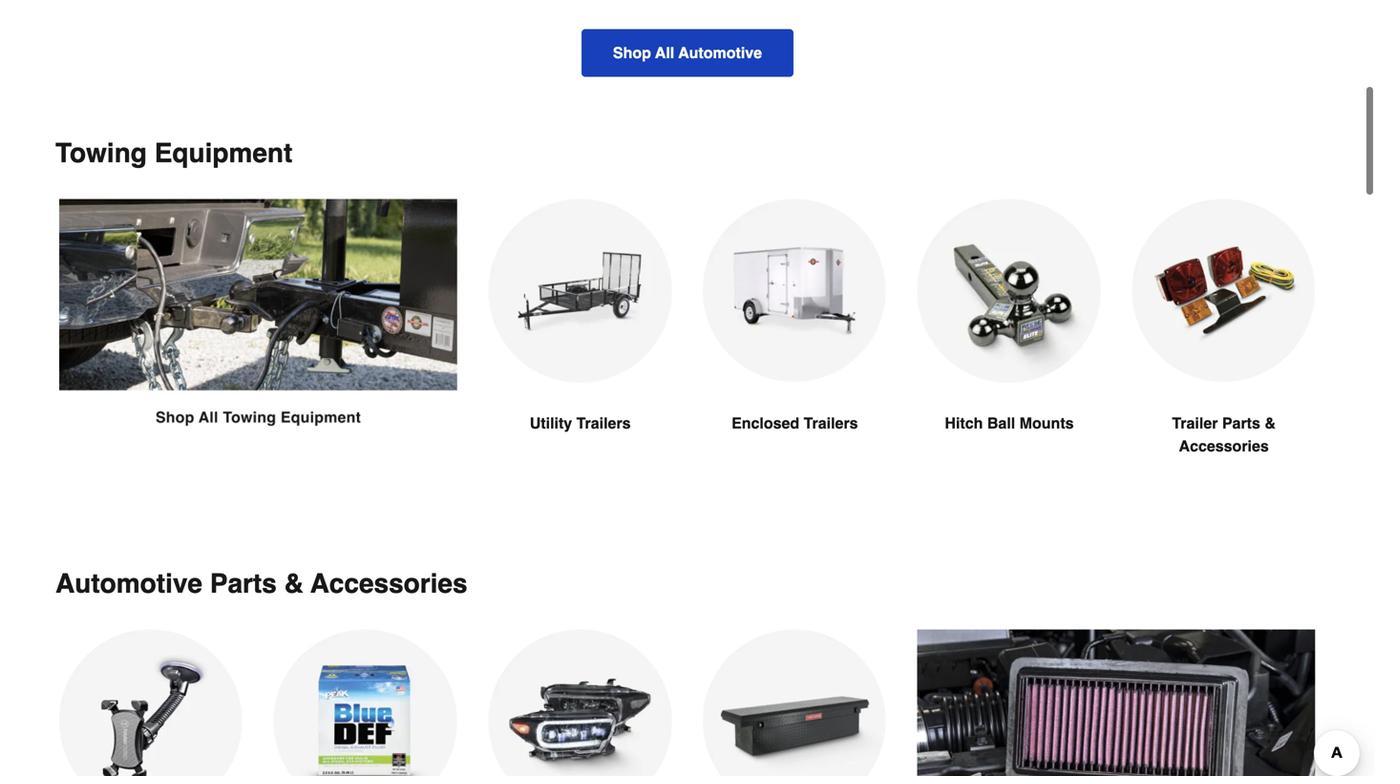 Task type: vqa. For each thing, say whether or not it's contained in the screenshot.
& inside the THE "TRAILER PARTS & ACCESSORIES"
yes



Task type: locate. For each thing, give the bounding box(es) containing it.
ball
[[987, 415, 1015, 432]]

accessories inside trailer parts & accessories
[[1179, 438, 1269, 455]]

0 horizontal spatial &
[[284, 569, 303, 599]]

1 horizontal spatial automotive
[[678, 44, 762, 62]]

utility trailers link
[[488, 199, 672, 481]]

hitch ball mounts
[[945, 415, 1074, 432]]

a trailer brake and turn signal light kit. image
[[1132, 199, 1316, 383]]

&
[[1265, 415, 1276, 432], [284, 569, 303, 599]]

0 vertical spatial accessories
[[1179, 438, 1269, 455]]

towing
[[55, 138, 147, 169]]

enclosed
[[732, 415, 799, 432]]

0 horizontal spatial accessories
[[310, 569, 468, 599]]

enclosed trailers link
[[703, 199, 887, 481]]

2 trailers from the left
[[804, 415, 858, 432]]

all
[[655, 44, 674, 62]]

automotive
[[678, 44, 762, 62], [55, 569, 202, 599]]

a trailer hitch triple-ball mount. image
[[917, 199, 1101, 384]]

1 horizontal spatial parts
[[1222, 415, 1260, 432]]

enclosed trailers
[[732, 415, 858, 432]]

1 horizontal spatial trailers
[[804, 415, 858, 432]]

parts for trailer
[[1222, 415, 1260, 432]]

trailers right enclosed
[[804, 415, 858, 432]]

trailer parts & accessories link
[[1132, 199, 1316, 504]]

parts for automotive
[[210, 569, 277, 599]]

1 trailers from the left
[[576, 415, 631, 432]]

& for automotive
[[284, 569, 303, 599]]

1 horizontal spatial accessories
[[1179, 438, 1269, 455]]

0 horizontal spatial automotive
[[55, 569, 202, 599]]

trailers right utility
[[576, 415, 631, 432]]

accessories
[[1179, 438, 1269, 455], [310, 569, 468, 599]]

1 horizontal spatial &
[[1265, 415, 1276, 432]]

1 vertical spatial accessories
[[310, 569, 468, 599]]

trailers
[[576, 415, 631, 432], [804, 415, 858, 432]]

parts
[[1222, 415, 1260, 432], [210, 569, 277, 599]]

a black utility trailer with ramp. image
[[488, 199, 672, 384]]

parts inside trailer parts & accessories
[[1222, 415, 1260, 432]]

0 horizontal spatial trailers
[[576, 415, 631, 432]]

0 vertical spatial automotive
[[678, 44, 762, 62]]

shop all automotive link
[[581, 29, 794, 77]]

0 horizontal spatial parts
[[210, 569, 277, 599]]

0 vertical spatial &
[[1265, 415, 1276, 432]]

a box of blue def diesel exhaust fluid. image
[[274, 630, 458, 776]]

1 vertical spatial &
[[284, 569, 303, 599]]

towing equipment
[[55, 138, 293, 169]]

shop
[[613, 44, 651, 62]]

& inside trailer parts & accessories
[[1265, 415, 1276, 432]]

1 vertical spatial parts
[[210, 569, 277, 599]]

1 vertical spatial automotive
[[55, 569, 202, 599]]

0 vertical spatial parts
[[1222, 415, 1260, 432]]

a white enclosed trailer. image
[[703, 199, 887, 383]]



Task type: describe. For each thing, give the bounding box(es) containing it.
a trailer hitch attaching a trailer to a pickup truck parked on a gravel driveway. image
[[59, 199, 458, 429]]

accessories for trailer parts & accessories
[[1179, 438, 1269, 455]]

automotive parts & accessories
[[55, 569, 468, 599]]

utility
[[530, 415, 572, 432]]

a black craftsman crossover truck tool box. image
[[703, 630, 887, 776]]

equipment
[[154, 138, 293, 169]]

& for trailer
[[1265, 415, 1276, 432]]

trailer
[[1172, 415, 1218, 432]]

mounts
[[1020, 415, 1074, 432]]

trailers for enclosed trailers
[[804, 415, 858, 432]]

a pair of morimoto plug and play toyota headlights. image
[[488, 630, 672, 776]]

shop all automotive
[[613, 44, 762, 62]]

trailers for utility trailers
[[576, 415, 631, 432]]

trailer parts & accessories
[[1172, 415, 1276, 455]]

hitch ball mounts link
[[917, 199, 1101, 481]]

utility trailers
[[530, 415, 631, 432]]

a reusable air filter. image
[[917, 630, 1316, 776]]

a windshield mount cellphone holder. image
[[59, 630, 243, 776]]

accessories for automotive parts & accessories
[[310, 569, 468, 599]]

hitch
[[945, 415, 983, 432]]



